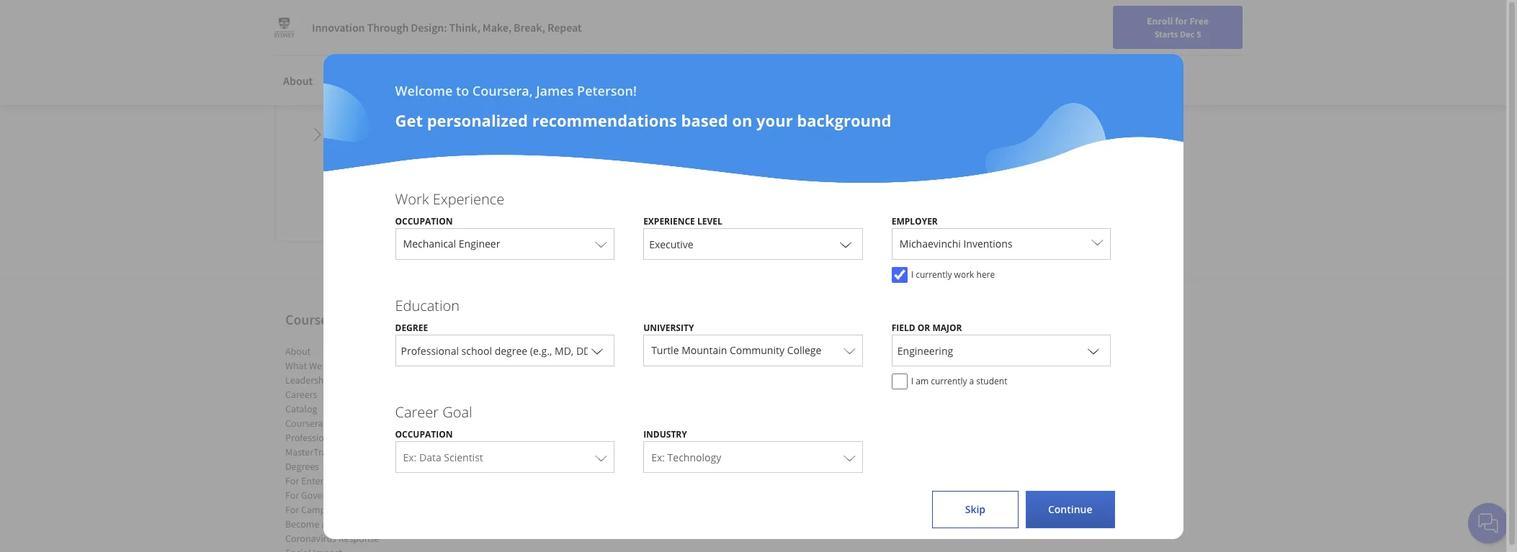 Task type: locate. For each thing, give the bounding box(es) containing it.
1 horizontal spatial think,
[[794, 195, 843, 219]]

professional
[[285, 432, 337, 445]]

0 vertical spatial experience
[[433, 189, 504, 209]]

0 vertical spatial currently
[[916, 269, 952, 281]]

design: right level
[[730, 195, 790, 219]]

1 list from the left
[[285, 345, 408, 553]]

coronavirus
[[285, 533, 336, 546]]

0 horizontal spatial list
[[285, 345, 408, 553]]

dec
[[1180, 28, 1195, 40]]

1 ex: from the left
[[403, 451, 417, 465]]

1 vertical spatial certificates
[[343, 446, 390, 459]]

occupation inside work experience element
[[395, 215, 453, 228]]

0 horizontal spatial repeat
[[548, 20, 582, 35]]

1 vertical spatial think,
[[794, 195, 843, 219]]

a inside the about what we offer leadership careers catalog coursera plus professional certificates mastertrack® certificates degrees for enterprise for government for campus become a partner coronavirus response
[[321, 518, 327, 531]]

innovation through design: think, make, break, repeat
[[312, 20, 582, 35], [566, 195, 951, 240]]

0 horizontal spatial experience
[[433, 189, 504, 209]]

occupation
[[395, 215, 453, 228], [395, 429, 453, 441]]

list item
[[781, 373, 903, 388], [781, 388, 903, 402], [533, 417, 656, 431], [781, 445, 903, 460], [285, 546, 408, 553]]

1 vertical spatial a
[[321, 518, 327, 531]]

data
[[419, 451, 441, 465]]

chevron down image for degree
[[589, 342, 606, 360]]

occupation up mechanical
[[395, 215, 453, 228]]

1 horizontal spatial make,
[[847, 195, 895, 219]]

make, up chevron down image
[[847, 195, 895, 219]]

turtle
[[651, 344, 679, 357]]

I currently work here checkbox
[[892, 267, 908, 283]]

list containing about
[[285, 345, 408, 553]]

ex: left data
[[403, 451, 417, 465]]

coursera up what we offer link
[[285, 311, 340, 329]]

experience left level
[[643, 215, 695, 228]]

inventions
[[964, 237, 1013, 251]]

we
[[309, 360, 322, 373]]

0 horizontal spatial break,
[[514, 20, 545, 35]]

education element
[[381, 296, 1126, 397]]

1 horizontal spatial repeat
[[730, 216, 787, 240]]

ex: data scientist
[[403, 451, 483, 465]]

work experience
[[395, 189, 504, 209]]

repeat up testimonials link
[[548, 20, 582, 35]]

ex:
[[403, 451, 417, 465], [651, 451, 665, 465]]

1 vertical spatial your
[[757, 110, 793, 131]]

ex: down industry
[[651, 451, 665, 465]]

i
[[911, 269, 914, 281], [911, 375, 914, 388]]

i for work experience
[[911, 269, 914, 281]]

become
[[285, 518, 319, 531]]

1 vertical spatial repeat
[[730, 216, 787, 240]]

1 vertical spatial make,
[[847, 195, 895, 219]]

learning
[[750, 346, 793, 360]]

2 for from the top
[[285, 489, 299, 502]]

0 horizontal spatial through
[[367, 20, 409, 35]]

career goal element
[[381, 403, 1126, 481]]

teaching center link
[[533, 432, 601, 445]]

2 occupation from the top
[[395, 429, 453, 441]]

a left student
[[969, 375, 974, 388]]

about up the what
[[285, 345, 311, 358]]

enroll
[[1147, 14, 1173, 27]]

level
[[697, 215, 722, 228]]

about for about
[[283, 73, 313, 88]]

None search field
[[205, 9, 551, 38]]

coursera
[[285, 311, 340, 329], [285, 417, 323, 430]]

0 horizontal spatial chevron down image
[[589, 342, 606, 360]]

0 vertical spatial occupation
[[395, 215, 453, 228]]

1 horizontal spatial design:
[[730, 195, 790, 219]]

college
[[787, 344, 822, 357]]

1 vertical spatial about
[[285, 345, 311, 358]]

work
[[395, 189, 429, 209]]

education
[[395, 296, 460, 316]]

offer
[[324, 360, 345, 373]]

about link up the what
[[285, 345, 311, 358]]

to
[[456, 82, 469, 99]]

for
[[285, 475, 299, 488], [285, 489, 299, 502], [285, 504, 299, 517]]

0 horizontal spatial ex:
[[403, 451, 417, 465]]

a
[[969, 375, 974, 388], [321, 518, 327, 531]]

innovation
[[312, 20, 365, 35], [566, 195, 653, 219]]

onboardingmodal dialog
[[0, 0, 1517, 553]]

2 list from the left
[[533, 345, 656, 445]]

coursera down catalog link
[[285, 417, 323, 430]]

0 vertical spatial innovation through design: think, make, break, repeat
[[312, 20, 582, 35]]

experience up engineer
[[433, 189, 504, 209]]

chevron down image
[[589, 342, 606, 360], [1085, 342, 1103, 360]]

affiliates list item
[[781, 475, 817, 488]]

0 vertical spatial for
[[285, 475, 299, 488]]

careers
[[285, 389, 317, 402]]

become a partner link
[[285, 518, 360, 531]]

1 horizontal spatial experience
[[643, 215, 695, 228]]

teaching
[[533, 432, 571, 445]]

about down the university of sydney icon
[[283, 73, 313, 88]]

1 horizontal spatial your
[[1138, 17, 1157, 30]]

0 vertical spatial career
[[1180, 17, 1208, 30]]

scientist
[[444, 451, 483, 465]]

for up for campus link
[[285, 489, 299, 502]]

think, up chevron down image
[[794, 195, 843, 219]]

1 horizontal spatial a
[[969, 375, 974, 388]]

chat with us image
[[1477, 512, 1500, 535]]

0 vertical spatial about
[[283, 73, 313, 88]]

about
[[283, 73, 313, 88], [285, 345, 311, 358]]

design: up the welcome
[[411, 20, 447, 35]]

your right on at the left top of page
[[757, 110, 793, 131]]

0 vertical spatial design:
[[411, 20, 447, 35]]

0 vertical spatial make,
[[483, 20, 512, 35]]

1 vertical spatial career
[[395, 403, 439, 422]]

innovation inside innovation through design: think, make, break, repeat
[[566, 195, 653, 219]]

about link
[[274, 65, 322, 97], [285, 345, 311, 358]]

list
[[285, 345, 408, 553], [533, 345, 656, 445], [781, 345, 903, 518]]

logo of certified b corporation image
[[1054, 451, 1113, 537]]

0 horizontal spatial think,
[[449, 20, 480, 35]]

Employer field
[[892, 228, 1110, 260]]

1 vertical spatial about link
[[285, 345, 311, 358]]

contact link
[[781, 432, 814, 445]]

about link for what we offer
[[285, 345, 311, 358]]

welcome
[[395, 82, 453, 99]]

currently
[[916, 269, 952, 281], [931, 375, 967, 388]]

3 for from the top
[[285, 504, 299, 517]]

break,
[[514, 20, 545, 35], [900, 195, 951, 219]]

0 horizontal spatial career
[[395, 403, 439, 422]]

1 horizontal spatial through
[[657, 195, 726, 219]]

1 for from the top
[[285, 475, 299, 488]]

english
[[1241, 16, 1276, 31]]

mastertrack®
[[285, 446, 341, 459]]

your right the find at the right of the page
[[1138, 17, 1157, 30]]

2 horizontal spatial list
[[781, 345, 903, 518]]

recommendations link
[[427, 65, 537, 97]]

about link down the university of sydney icon
[[274, 65, 322, 97]]

1 vertical spatial design:
[[730, 195, 790, 219]]

background
[[797, 110, 892, 131]]

on
[[732, 110, 752, 131]]

0 vertical spatial think,
[[449, 20, 480, 35]]

0 vertical spatial i
[[911, 269, 914, 281]]

0 vertical spatial coursera
[[285, 311, 340, 329]]

peterson!
[[577, 82, 637, 99]]

repeat inside innovation through design: think, make, break, repeat
[[730, 216, 787, 240]]

help
[[1036, 55, 1058, 69]]

3 list from the left
[[781, 345, 903, 518]]

1 horizontal spatial break,
[[900, 195, 951, 219]]

break, up "welcome to coursera, james peterson!"
[[514, 20, 545, 35]]

industry
[[643, 429, 687, 441]]

partner
[[329, 518, 360, 531]]

1 i from the top
[[911, 269, 914, 281]]

enroll for free starts dec 5
[[1147, 14, 1209, 40]]

starts
[[1154, 28, 1178, 40]]

what we offer link
[[285, 360, 345, 373]]

1 occupation from the top
[[395, 215, 453, 228]]

currently right am
[[931, 375, 967, 388]]

1 vertical spatial currently
[[931, 375, 967, 388]]

a down campus
[[321, 518, 327, 531]]

for
[[1175, 14, 1188, 27]]

student
[[976, 375, 1007, 388]]

find your new career link
[[1110, 14, 1215, 32]]

2 chevron down image from the left
[[1085, 342, 1103, 360]]

0 horizontal spatial your
[[757, 110, 793, 131]]

2 coursera from the top
[[285, 417, 323, 430]]

2 i from the top
[[911, 375, 914, 388]]

break, up michaevinchi
[[900, 195, 951, 219]]

get personalized recommendations based on your background
[[395, 110, 892, 131]]

repeat
[[548, 20, 582, 35], [730, 216, 787, 240]]

continue
[[1048, 503, 1093, 517]]

currently left work
[[916, 269, 952, 281]]

about inside the about what we offer leadership careers catalog coursera plus professional certificates mastertrack® certificates degrees for enterprise for government for campus become a partner coronavirus response
[[285, 345, 311, 358]]

university
[[643, 322, 694, 334]]

i left am
[[911, 375, 914, 388]]

0 vertical spatial repeat
[[548, 20, 582, 35]]

1 vertical spatial break,
[[900, 195, 951, 219]]

0 vertical spatial a
[[969, 375, 974, 388]]

0 vertical spatial through
[[367, 20, 409, 35]]

make, up the 'recommendations'
[[483, 20, 512, 35]]

major
[[933, 322, 962, 334]]

occupation inside career goal element
[[395, 429, 453, 441]]

0 vertical spatial certificates
[[339, 432, 387, 445]]

1 vertical spatial i
[[911, 375, 914, 388]]

your inside onboardingmodal dialog
[[757, 110, 793, 131]]

certificates
[[339, 432, 387, 445], [343, 446, 390, 459]]

directory link
[[781, 461, 820, 474]]

1 horizontal spatial ex:
[[651, 451, 665, 465]]

think, up recommendations 'link' at top left
[[449, 20, 480, 35]]

1 vertical spatial for
[[285, 489, 299, 502]]

occupation up data
[[395, 429, 453, 441]]

make, inside innovation through design: think, make, break, repeat
[[847, 195, 895, 219]]

start learning
[[724, 346, 793, 360]]

0 horizontal spatial a
[[321, 518, 327, 531]]

learners link
[[533, 345, 570, 358]]

for up become
[[285, 504, 299, 517]]

0 horizontal spatial innovation
[[312, 20, 365, 35]]

i right by checking this box, i am confirming that the employer listed above is my current employer. option
[[911, 269, 914, 281]]

2 vertical spatial for
[[285, 504, 299, 517]]

certificates up the mastertrack® certificates 'link'
[[339, 432, 387, 445]]

1 horizontal spatial innovation
[[566, 195, 653, 219]]

about what we offer leadership careers catalog coursera plus professional certificates mastertrack® certificates degrees for enterprise for government for campus become a partner coronavirus response
[[285, 345, 390, 546]]

1 vertical spatial innovation
[[566, 195, 653, 219]]

1 vertical spatial occupation
[[395, 429, 453, 441]]

skip
[[965, 503, 986, 517]]

for down degrees link
[[285, 475, 299, 488]]

recommendations
[[435, 73, 528, 88]]

2 ex: from the left
[[651, 451, 665, 465]]

welcome to coursera, james peterson!
[[395, 82, 637, 99]]

1 horizontal spatial chevron down image
[[1085, 342, 1103, 360]]

0 vertical spatial about link
[[274, 65, 322, 97]]

ex: for ex: data scientist
[[403, 451, 417, 465]]

1 horizontal spatial list
[[533, 345, 656, 445]]

1 chevron down image from the left
[[589, 342, 606, 360]]

think,
[[449, 20, 480, 35], [794, 195, 843, 219]]

repeat right level
[[730, 216, 787, 240]]

think, inside innovation through design: think, make, break, repeat
[[794, 195, 843, 219]]

career goal
[[395, 403, 472, 422]]

1 vertical spatial through
[[657, 195, 726, 219]]

coronavirus response link
[[285, 533, 379, 546]]

1 vertical spatial coursera
[[285, 417, 323, 430]]

certificates down professional certificates "link"
[[343, 446, 390, 459]]

collapsed list
[[293, 7, 894, 293]]

0 horizontal spatial make,
[[483, 20, 512, 35]]



Task type: describe. For each thing, give the bounding box(es) containing it.
careers link
[[285, 389, 317, 402]]

or
[[918, 322, 930, 334]]

michaevinchi
[[900, 237, 961, 251]]

personalized
[[427, 110, 528, 131]]

currently inside education element
[[931, 375, 967, 388]]

mountain
[[682, 344, 727, 357]]

center
[[1060, 55, 1092, 69]]

directory
[[781, 461, 820, 474]]

james
[[536, 82, 574, 99]]

testimonials link
[[560, 65, 640, 97]]

coursera,
[[472, 82, 533, 99]]

press investors
[[781, 345, 819, 373]]

modules
[[353, 73, 395, 88]]

career inside onboardingmodal dialog
[[395, 403, 439, 422]]

i for education
[[911, 375, 914, 388]]

investors
[[781, 360, 819, 373]]

learners partners
[[533, 345, 570, 373]]

recommendations
[[532, 110, 677, 131]]

leadership
[[285, 374, 332, 387]]

english button
[[1215, 0, 1302, 47]]

a inside dialog
[[969, 375, 974, 388]]

mechanical engineer
[[403, 237, 500, 251]]

investors link
[[781, 360, 819, 373]]

the
[[978, 55, 995, 69]]

enterprise
[[301, 475, 345, 488]]

design: inside innovation through design: think, make, break, repeat
[[730, 195, 790, 219]]

I am currently a student checkbox
[[892, 374, 908, 390]]

1 vertical spatial innovation through design: think, make, break, repeat
[[566, 195, 951, 240]]

learner
[[997, 55, 1034, 69]]

list containing press
[[781, 345, 903, 518]]

✕
[[979, 173, 992, 196]]

start learning link
[[702, 335, 815, 372]]

am
[[916, 375, 929, 388]]

occupation for work
[[395, 215, 453, 228]]

free
[[1190, 14, 1209, 27]]

about link for modules
[[274, 65, 322, 97]]

find your new career
[[1117, 17, 1208, 30]]

mastertrack® certificates link
[[285, 446, 390, 459]]

here
[[977, 269, 995, 281]]

5
[[1197, 28, 1201, 40]]

employer
[[892, 215, 938, 228]]

occupation for career
[[395, 429, 453, 441]]

0 vertical spatial your
[[1138, 17, 1157, 30]]

degrees
[[285, 461, 319, 474]]

✕ button
[[979, 173, 992, 196]]

partners link
[[533, 360, 569, 373]]

work
[[954, 269, 974, 281]]

0 horizontal spatial design:
[[411, 20, 447, 35]]

what
[[285, 360, 307, 373]]

for campus link
[[285, 504, 336, 517]]

the university of sydney image
[[274, 17, 295, 37]]

learners
[[533, 345, 570, 358]]

press link
[[781, 345, 804, 358]]

contact
[[781, 432, 814, 445]]

for government link
[[285, 489, 354, 502]]

download on the app store image
[[1029, 348, 1138, 381]]

catalog link
[[285, 403, 317, 416]]

directory affiliates
[[781, 461, 820, 488]]

work experience element
[[381, 189, 1126, 290]]

teaching center
[[533, 432, 601, 445]]

based
[[681, 110, 728, 131]]

technology
[[668, 451, 721, 465]]

ex: technology
[[651, 451, 721, 465]]

get
[[395, 110, 423, 131]]

currently inside work experience element
[[916, 269, 952, 281]]

start learning button
[[702, 335, 815, 372]]

new
[[1159, 17, 1178, 30]]

skip button
[[932, 491, 1019, 529]]

0 vertical spatial break,
[[514, 20, 545, 35]]

i am currently a student
[[911, 375, 1007, 388]]

visit the learner help center link
[[954, 55, 1092, 69]]

about for about what we offer leadership careers catalog coursera plus professional certificates mastertrack® certificates degrees for enterprise for government for campus become a partner coronavirus response
[[285, 345, 311, 358]]

1 coursera from the top
[[285, 311, 340, 329]]

professional certificates link
[[285, 432, 387, 445]]

through inside innovation through design: think, make, break, repeat
[[657, 195, 726, 219]]

continue button
[[1026, 491, 1115, 529]]

coursera inside the about what we offer leadership careers catalog coursera plus professional certificates mastertrack® certificates degrees for enterprise for government for campus become a partner coronavirus response
[[285, 417, 323, 430]]

field or major
[[892, 322, 962, 334]]

list containing learners
[[533, 345, 656, 445]]

chevron down image
[[837, 236, 854, 253]]

break, inside innovation through design: think, make, break, repeat
[[900, 195, 951, 219]]

michaevinchi inventions
[[900, 237, 1013, 251]]

chevron down image for field or major
[[1085, 342, 1103, 360]]

partners
[[533, 360, 569, 373]]

leadership link
[[285, 374, 332, 387]]

degrees link
[[285, 461, 319, 474]]

1 vertical spatial experience
[[643, 215, 695, 228]]

center
[[573, 432, 601, 445]]

ex: for ex: technology
[[651, 451, 665, 465]]

mechanical
[[403, 237, 456, 251]]

0 vertical spatial innovation
[[312, 20, 365, 35]]

Occupation field
[[396, 228, 614, 260]]

plus
[[325, 417, 343, 430]]

University field
[[644, 335, 862, 367]]

engineer
[[459, 237, 500, 251]]

1 horizontal spatial career
[[1180, 17, 1208, 30]]

government
[[301, 489, 354, 502]]

affiliates
[[781, 475, 817, 488]]

campus
[[301, 504, 336, 517]]

experience level
[[643, 215, 722, 228]]

field
[[892, 322, 915, 334]]

community
[[730, 344, 785, 357]]

i currently work here
[[911, 269, 995, 281]]



Task type: vqa. For each thing, say whether or not it's contained in the screenshot.
the bottommost Explore
no



